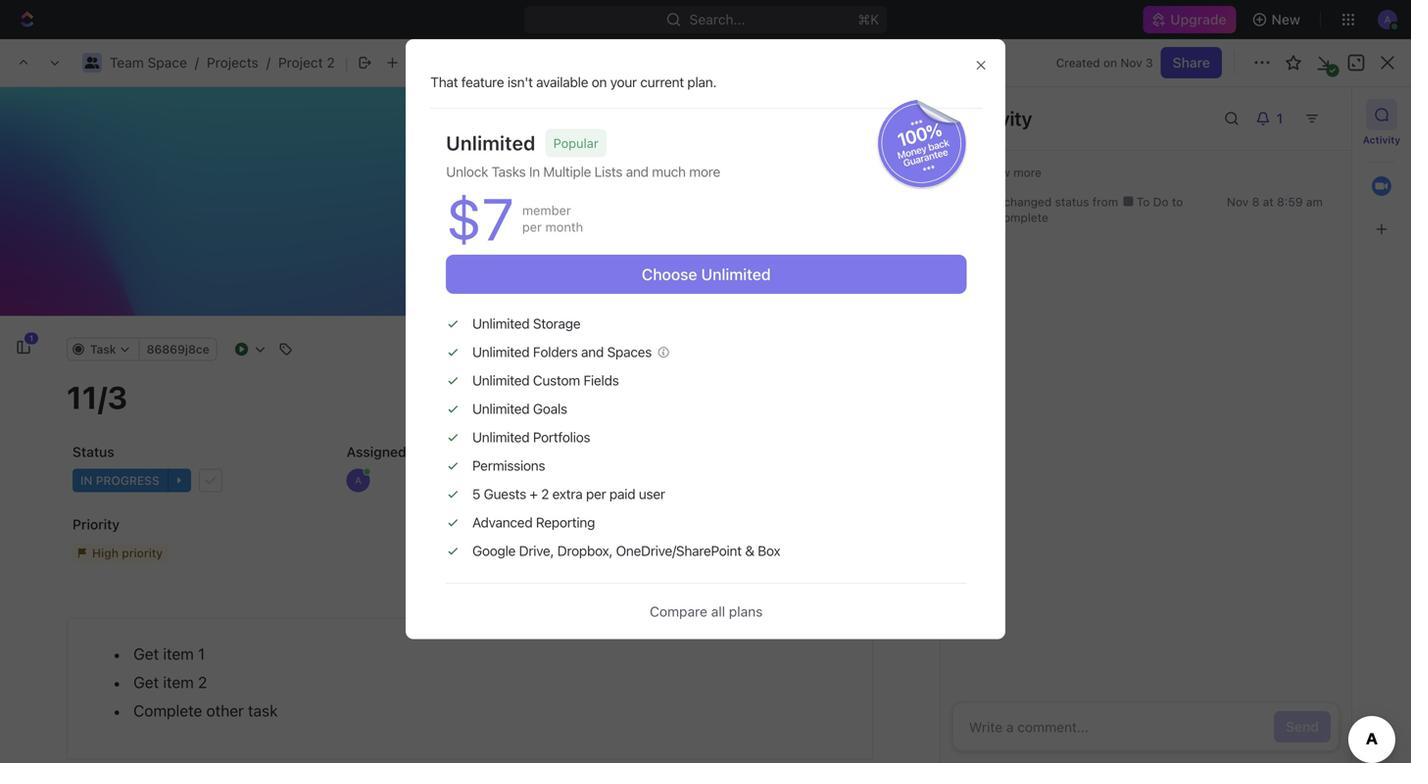 Task type: vqa. For each thing, say whether or not it's contained in the screenshot.
bottom EVERYTHING
no



Task type: locate. For each thing, give the bounding box(es) containing it.
1 inside 'button'
[[29, 334, 33, 343]]

nov left "8"
[[1227, 195, 1249, 209]]

folders
[[533, 344, 578, 360]]

more
[[689, 164, 720, 180]]

choose unlimited
[[642, 265, 771, 284]]

add task up task 2 link on the bottom left of page
[[194, 465, 246, 479]]

unlimited for unlimited
[[446, 132, 536, 155]]

86869j8ce
[[147, 343, 209, 356]]

1 vertical spatial 3
[[132, 465, 140, 479]]

unlimited custom fields
[[472, 373, 619, 389]]

task down task 2
[[102, 563, 132, 579]]

1 horizontal spatial project 2
[[248, 54, 306, 71]]

choose unlimited button
[[446, 255, 967, 294]]

2 vertical spatial 3
[[135, 563, 144, 579]]

status
[[1055, 195, 1089, 209]]

1 vertical spatial and
[[581, 344, 604, 360]]

and right lists
[[626, 164, 649, 180]]

86869j8ce button
[[139, 338, 217, 361]]

add task
[[1270, 126, 1329, 142], [235, 278, 287, 292], [102, 410, 160, 426], [194, 465, 246, 479], [102, 631, 160, 648]]

search
[[1101, 182, 1146, 198]]

1 vertical spatial project 2
[[47, 117, 163, 149]]

multiple
[[543, 164, 591, 180]]

0 horizontal spatial space
[[74, 54, 114, 71]]

1 horizontal spatial 1
[[135, 341, 142, 357]]

1 vertical spatial on
[[592, 74, 607, 90]]

unlimited up permissions
[[472, 429, 530, 446]]

0 vertical spatial do
[[1153, 195, 1169, 209]]

1 horizontal spatial per
[[586, 486, 606, 503]]

feature
[[461, 74, 504, 90]]

task up task 2 link on the bottom left of page
[[220, 465, 246, 479]]

space inside team space / projects / project 2 |
[[148, 54, 187, 71]]

add task down the 11/3
[[102, 410, 160, 426]]

created
[[1056, 56, 1100, 70]]

0 vertical spatial nov
[[1121, 56, 1143, 70]]

activity
[[964, 107, 1032, 130], [1363, 134, 1401, 146]]

team for team space
[[36, 54, 70, 71]]

share button
[[1161, 47, 1222, 78], [1163, 47, 1225, 78]]

created on nov 3
[[1056, 56, 1153, 70]]

task 3
[[102, 563, 144, 579]]

0 vertical spatial and
[[626, 164, 649, 180]]

task up task 1 link
[[261, 278, 287, 292]]

task 1
[[102, 341, 142, 357]]

1 share button from the left
[[1161, 47, 1222, 78]]

project 2 left |
[[248, 54, 306, 71]]

3 down upgrade link
[[1146, 56, 1153, 70]]

task
[[1299, 126, 1329, 142], [261, 278, 287, 292], [102, 341, 132, 357], [131, 410, 160, 426], [220, 465, 246, 479], [102, 528, 132, 544], [102, 563, 132, 579], [131, 631, 160, 648]]

1 horizontal spatial activity
[[1363, 134, 1401, 146]]

send button
[[1274, 712, 1331, 743]]

spaces
[[607, 344, 652, 360]]

1 horizontal spatial do
[[1153, 195, 1169, 209]]

on left your
[[592, 74, 607, 90]]

unlimited up unlimited portfolios at the left bottom
[[472, 401, 530, 417]]

project 2
[[248, 54, 306, 71], [47, 117, 163, 149]]

0 horizontal spatial project 2
[[47, 117, 163, 149]]

0 vertical spatial item
[[163, 645, 194, 664]]

1 vertical spatial activity
[[1363, 134, 1401, 146]]

automations button
[[1233, 48, 1335, 77]]

project 2 link
[[223, 51, 311, 74], [278, 54, 335, 71]]

unlimited up tasks
[[446, 132, 536, 155]]

0 vertical spatial 3
[[1146, 56, 1153, 70]]

to right search
[[1172, 195, 1183, 209]]

project 2 up list
[[47, 117, 163, 149]]

2 projects from the left
[[207, 54, 259, 71]]

hide
[[539, 231, 566, 245]]

in progress
[[73, 278, 152, 292]]

0 horizontal spatial do
[[92, 465, 110, 479]]

to
[[1137, 195, 1150, 209], [1172, 195, 1183, 209], [410, 444, 423, 460], [73, 465, 89, 479]]

1 horizontal spatial user group image
[[85, 57, 99, 69]]

2 share from the left
[[1175, 54, 1213, 71]]

get
[[133, 645, 159, 664], [133, 674, 159, 692]]

on right created
[[1104, 56, 1117, 70]]

unlimited left storage
[[472, 316, 530, 332]]

2 space from the left
[[148, 54, 187, 71]]

1 space from the left
[[74, 54, 114, 71]]

0 horizontal spatial activity
[[964, 107, 1032, 130]]

to do right from
[[1133, 195, 1172, 209]]

month
[[545, 220, 583, 234]]

unlock tasks in multiple lists and much more
[[446, 164, 720, 180]]

2 share button from the left
[[1163, 47, 1225, 78]]

unlimited for unlimited goals
[[472, 401, 530, 417]]

0 horizontal spatial per
[[522, 220, 542, 234]]

plans
[[729, 604, 763, 620]]

0 horizontal spatial to do
[[73, 465, 110, 479]]

other
[[206, 702, 244, 721]]

0 vertical spatial per
[[522, 220, 542, 234]]

1 team from the left
[[36, 54, 70, 71]]

1 horizontal spatial on
[[1104, 56, 1117, 70]]

to do down 'status'
[[73, 465, 110, 479]]

in
[[73, 278, 85, 292]]

1 horizontal spatial nov
[[1227, 195, 1249, 209]]

member per month
[[522, 203, 583, 234]]

nov right created
[[1121, 56, 1143, 70]]

3 / from the left
[[215, 54, 219, 71]]

extra
[[552, 486, 583, 503]]

0 vertical spatial project 2
[[248, 54, 306, 71]]

permissions
[[472, 458, 545, 474]]

1 item from the top
[[163, 645, 194, 664]]

gantt
[[373, 182, 409, 198]]

1 up complete
[[198, 645, 205, 664]]

add task up task 1 link
[[235, 278, 287, 292]]

1 horizontal spatial to do
[[1133, 195, 1172, 209]]

add down task 3
[[102, 631, 127, 648]]

team space
[[36, 54, 114, 71]]

unlimited for unlimited portfolios
[[472, 429, 530, 446]]

get item 1 get item 2 complete other task
[[133, 645, 278, 721]]

unlimited right choose
[[701, 265, 771, 284]]

user group image
[[85, 57, 99, 69], [18, 58, 31, 68]]

1 horizontal spatial and
[[626, 164, 649, 180]]

1 vertical spatial get
[[133, 674, 159, 692]]

team
[[36, 54, 70, 71], [110, 54, 144, 71]]

1 share from the left
[[1173, 54, 1210, 71]]

to do
[[1133, 195, 1172, 209], [73, 465, 110, 479]]

add down the 11/3
[[102, 410, 127, 426]]

1 horizontal spatial space
[[148, 54, 187, 71]]

0 horizontal spatial team
[[36, 54, 70, 71]]

team space link
[[12, 51, 118, 74], [110, 54, 187, 71]]

1 left 86869j8ce
[[135, 341, 142, 357]]

1 get from the top
[[133, 645, 159, 664]]

unlimited down the unlimited storage
[[472, 344, 530, 360]]

per down the member
[[522, 220, 542, 234]]

status
[[73, 444, 114, 460]]

3 down task 2
[[135, 563, 144, 579]]

google drive,
[[472, 543, 554, 559]]

2 team from the left
[[110, 54, 144, 71]]

do right search
[[1153, 195, 1169, 209]]

unlimited inside button
[[701, 265, 771, 284]]

0 vertical spatial activity
[[964, 107, 1032, 130]]

/
[[122, 54, 126, 71], [195, 54, 199, 71], [215, 54, 219, 71], [266, 54, 270, 71]]

task inside "link"
[[102, 563, 132, 579]]

space for team space
[[74, 54, 114, 71]]

add task button up the customize
[[1258, 119, 1341, 150]]

0 vertical spatial get
[[133, 645, 159, 664]]

0 horizontal spatial 1
[[29, 334, 33, 343]]

advanced reporting
[[472, 515, 595, 531]]

2 inside team space / projects / project 2 |
[[327, 54, 335, 71]]

user
[[639, 486, 665, 503]]

advanced
[[472, 515, 533, 531]]

⌘k
[[858, 11, 879, 27]]

new button
[[1244, 4, 1312, 35]]

0 horizontal spatial nov
[[1121, 56, 1143, 70]]

11/3 link
[[97, 369, 386, 398]]

nov inside the task sidebar content section
[[1227, 195, 1249, 209]]

unlimited
[[446, 132, 536, 155], [701, 265, 771, 284], [472, 316, 530, 332], [472, 344, 530, 360], [472, 373, 530, 389], [472, 401, 530, 417], [472, 429, 530, 446]]

1 vertical spatial item
[[163, 674, 194, 692]]

team inside team space / projects / project 2 |
[[110, 54, 144, 71]]

task sidebar navigation tab list
[[1360, 99, 1403, 245]]

3 up task 2
[[132, 465, 140, 479]]

unlimited up unlimited goals
[[472, 373, 530, 389]]

nov 8 at 8:59 am
[[1227, 195, 1323, 209]]

share for 2nd share button from right
[[1173, 54, 1210, 71]]

1 vertical spatial nov
[[1227, 195, 1249, 209]]

5 guests + 2 extra per paid user
[[472, 486, 665, 503]]

per
[[522, 220, 542, 234], [586, 486, 606, 503]]

add task button
[[1258, 119, 1341, 150], [212, 273, 295, 296], [93, 406, 168, 430], [170, 460, 254, 484], [93, 628, 168, 651]]

dropbox,
[[557, 543, 613, 559]]

0 vertical spatial to do
[[1133, 195, 1172, 209]]

1 horizontal spatial team
[[110, 54, 144, 71]]

space for team space / projects / project 2 |
[[148, 54, 187, 71]]

1 left task 1
[[29, 334, 33, 343]]

table link
[[298, 176, 336, 204]]

2 / from the left
[[195, 54, 199, 71]]

in
[[529, 164, 540, 180]]

much
[[652, 164, 686, 180]]

2
[[297, 54, 306, 71], [327, 54, 335, 71], [141, 117, 158, 149], [174, 278, 182, 292], [541, 486, 549, 503], [135, 528, 144, 544], [198, 674, 207, 692]]

project inside team space / projects / project 2 |
[[278, 54, 323, 71]]

1 vertical spatial to do
[[73, 465, 110, 479]]

complete
[[995, 211, 1049, 224]]

activity inside the task sidebar content section
[[964, 107, 1032, 130]]

8:59
[[1277, 195, 1303, 209]]

and
[[626, 164, 649, 180], [581, 344, 604, 360]]

per left paid
[[586, 486, 606, 503]]

space
[[74, 54, 114, 71], [148, 54, 187, 71]]

customize
[[1245, 182, 1313, 198]]

and up fields
[[581, 344, 604, 360]]

project
[[248, 54, 294, 71], [278, 54, 323, 71], [47, 117, 135, 149]]

task 3 link
[[97, 557, 386, 585]]

unlimited for unlimited custom fields
[[472, 373, 530, 389]]

add task button up task 1 link
[[212, 273, 295, 296]]

do down 'status'
[[92, 465, 110, 479]]

2 horizontal spatial 1
[[198, 645, 205, 664]]

projects
[[155, 54, 206, 71], [207, 54, 259, 71]]



Task type: describe. For each thing, give the bounding box(es) containing it.
add up the customize
[[1270, 126, 1296, 142]]

&
[[745, 543, 754, 559]]

progress
[[88, 278, 152, 292]]

gantt link
[[369, 176, 409, 204]]

storage
[[533, 316, 581, 332]]

tasks
[[492, 164, 526, 180]]

that feature isn't available on your current plan.
[[430, 74, 717, 90]]

unlimited portfolios
[[472, 429, 590, 446]]

task down task 3
[[131, 631, 160, 648]]

list
[[73, 182, 96, 198]]

compare all plans
[[650, 604, 763, 620]]

goals
[[533, 401, 567, 417]]

board
[[132, 182, 171, 198]]

to do inside the task sidebar content section
[[1133, 195, 1172, 209]]

search button
[[1075, 176, 1152, 204]]

that
[[430, 74, 458, 90]]

1 vertical spatial per
[[586, 486, 606, 503]]

1 inside the get item 1 get item 2 complete other task
[[198, 645, 205, 664]]

0 horizontal spatial user group image
[[18, 58, 31, 68]]

task
[[248, 702, 278, 721]]

unlimited for unlimited folders and spaces
[[472, 344, 530, 360]]

1 button
[[8, 332, 39, 363]]

11/3
[[102, 375, 128, 392]]

2 inside the get item 1 get item 2 complete other task
[[198, 674, 207, 692]]

0 vertical spatial on
[[1104, 56, 1117, 70]]

projects inside team space / projects / project 2 |
[[207, 54, 259, 71]]

Search tasks... text field
[[1167, 223, 1363, 252]]

add up task 2 link on the bottom left of page
[[194, 465, 216, 479]]

2 get from the top
[[133, 674, 159, 692]]

task down task 1
[[131, 410, 160, 426]]

automations
[[1243, 54, 1325, 71]]

1 vertical spatial do
[[92, 465, 110, 479]]

4 / from the left
[[266, 54, 270, 71]]

unlimited goals
[[472, 401, 567, 417]]

calendar
[[207, 182, 265, 198]]

5
[[472, 486, 480, 503]]

1 projects from the left
[[155, 54, 206, 71]]

unlock
[[446, 164, 488, 180]]

task 2 link
[[97, 522, 386, 551]]

add task down task 3
[[102, 631, 160, 648]]

hide button
[[531, 226, 573, 249]]

compare
[[650, 604, 708, 620]]

task up the customize
[[1299, 126, 1329, 142]]

8
[[1252, 195, 1260, 209]]

member
[[522, 203, 571, 218]]

upgrade link
[[1143, 6, 1236, 33]]

to complete
[[992, 195, 1183, 224]]

task 2
[[102, 528, 144, 544]]

list link
[[69, 176, 96, 204]]

priority
[[73, 517, 120, 533]]

custom
[[533, 373, 580, 389]]

task up task 3
[[102, 528, 132, 544]]

task up the 11/3
[[102, 341, 132, 357]]

unlimited for unlimited storage
[[472, 316, 530, 332]]

3 inside task 3 "link"
[[135, 563, 144, 579]]

+
[[530, 486, 538, 503]]

calendar link
[[203, 176, 265, 204]]

team for team space / projects / project 2 |
[[110, 54, 144, 71]]

assigned to
[[347, 444, 423, 460]]

all
[[711, 604, 725, 620]]

compare all plans button
[[650, 604, 763, 620]]

to right from
[[1137, 195, 1150, 209]]

send
[[1286, 719, 1319, 735]]

reporting
[[536, 515, 595, 531]]

0 horizontal spatial and
[[581, 344, 604, 360]]

to right assigned
[[410, 444, 423, 460]]

current
[[640, 74, 684, 90]]

paid
[[609, 486, 635, 503]]

task 1 link
[[97, 335, 386, 364]]

0 horizontal spatial on
[[592, 74, 607, 90]]

2 item from the top
[[163, 674, 194, 692]]

changed status from
[[1001, 195, 1122, 209]]

google drive, dropbox, onedrive/sharepoint & box
[[472, 543, 780, 559]]

search...
[[689, 11, 745, 27]]

new
[[1272, 11, 1301, 27]]

unlimited storage
[[472, 316, 581, 332]]

guests
[[484, 486, 526, 503]]

choose
[[642, 265, 697, 284]]

board link
[[128, 176, 171, 204]]

lists
[[595, 164, 623, 180]]

Edit task name text field
[[67, 379, 873, 416]]

complete
[[133, 702, 202, 721]]

add task button down the 11/3
[[93, 406, 168, 430]]

1 / from the left
[[122, 54, 126, 71]]

per inside member per month
[[522, 220, 542, 234]]

do inside the task sidebar content section
[[1153, 195, 1169, 209]]

onedrive/sharepoint
[[616, 543, 742, 559]]

|
[[345, 53, 349, 73]]

assigned
[[347, 444, 406, 460]]

share for 2nd share button from the left
[[1175, 54, 1213, 71]]

to inside to complete
[[1172, 195, 1183, 209]]

fields
[[584, 373, 619, 389]]

changed
[[1004, 195, 1052, 209]]

activity inside task sidebar navigation tab list
[[1363, 134, 1401, 146]]

upgrade
[[1171, 11, 1227, 27]]

add up task 1 link
[[235, 278, 258, 292]]

unlimited folders and spaces
[[472, 344, 652, 360]]

table
[[302, 182, 336, 198]]

add task up the customize
[[1270, 126, 1329, 142]]

add task button up task 2 link on the bottom left of page
[[170, 460, 254, 484]]

portfolios
[[533, 429, 590, 446]]

from
[[1093, 195, 1118, 209]]

task sidebar content section
[[940, 87, 1352, 763]]

am
[[1306, 195, 1323, 209]]

add task button down task 3
[[93, 628, 168, 651]]

available
[[536, 74, 588, 90]]

box
[[758, 543, 780, 559]]

to down 'status'
[[73, 465, 89, 479]]

popular
[[553, 136, 599, 151]]



